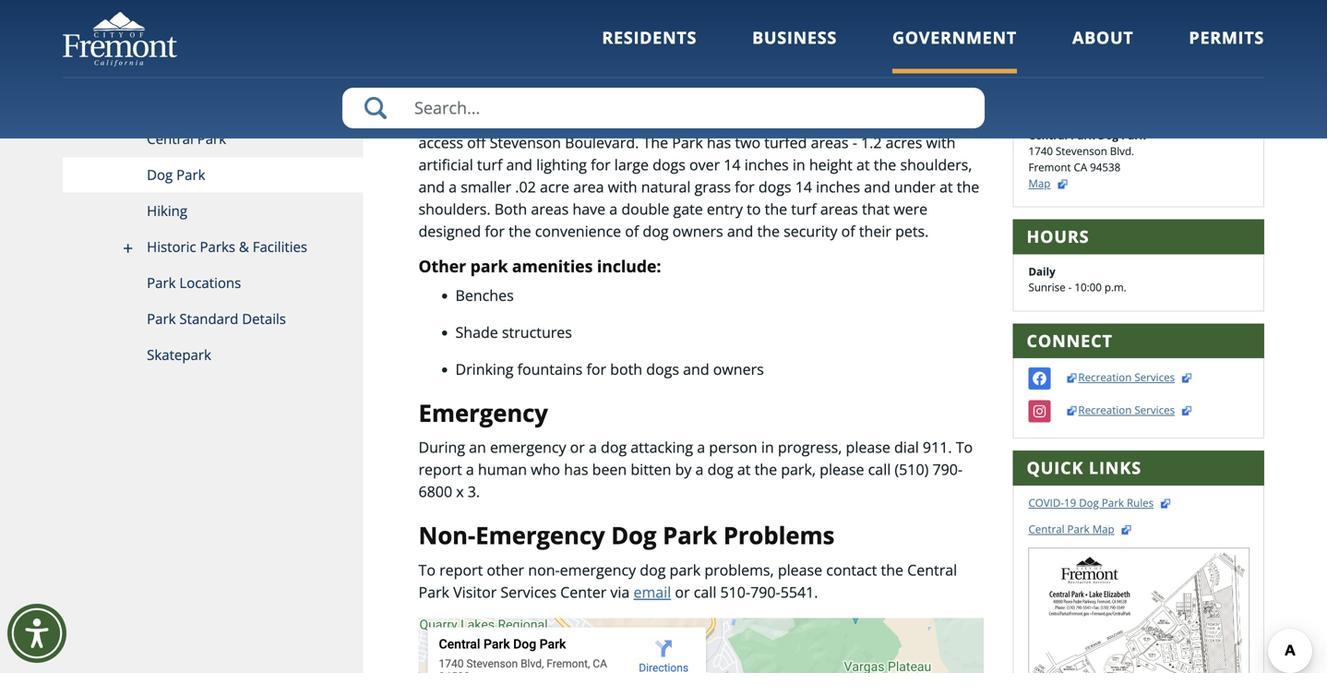 Task type: locate. For each thing, give the bounding box(es) containing it.
has inside emergency during an emergency or a dog attacking a person in progress, please dial 911. to report a human who has been bitten by a dog at the park, please call (510) 790- 6800 x 3.
[[564, 459, 589, 479]]

0 vertical spatial map
[[1029, 176, 1051, 190]]

please down progress,
[[820, 459, 865, 479]]

central inside central park dog park 1740 stevenson blvd. fremont ca 94538 map
[[1029, 128, 1068, 142]]

about link
[[1073, 26, 1134, 73]]

under
[[894, 177, 936, 197]]

recreation for footer fb icon h
[[1079, 370, 1132, 385]]

with up "shoulders,"
[[926, 133, 956, 152]]

dog up the "is"
[[572, 61, 618, 93]]

0 vertical spatial services
[[1135, 370, 1175, 385]]

1 horizontal spatial fremont
[[1029, 160, 1071, 174]]

- inside the central park dog park is located adjacent to the fremont animal shelter with access off stevenson boulevard. the park has two turfed areas - 1.2 acres with artificial turf and lighting for large dogs over 14 inches in height at the shoulders, and a smaller .02 acre area with natural grass for dogs 14 inches and under at the shoulders. both areas have a double gate entry to the turf areas that were designed for the convenience of dog owners and the security of their pets.
[[853, 133, 858, 152]]

the right contact
[[881, 560, 904, 580]]

park up lighting
[[512, 61, 566, 93]]

1 vertical spatial 790-
[[751, 582, 781, 602]]

0 horizontal spatial of
[[625, 221, 639, 241]]

font
[[1170, 23, 1195, 40]]

1 vertical spatial fremont
[[1029, 160, 1071, 174]]

inches down two
[[745, 155, 789, 175]]

map down the covid-19 dog park rules link
[[1093, 522, 1115, 537]]

covid-
[[1029, 495, 1064, 510]]

their
[[859, 221, 892, 241]]

0 vertical spatial fremont
[[779, 110, 838, 130]]

central park
[[147, 129, 226, 148]]

blvd.
[[1110, 144, 1135, 158]]

-
[[1265, 23, 1269, 39], [853, 133, 858, 152], [1069, 280, 1072, 295]]

1 recreation from the top
[[1079, 370, 1132, 385]]

2 recreation services link from the top
[[1079, 403, 1194, 417]]

central for central park
[[147, 129, 194, 148]]

0 vertical spatial report
[[419, 459, 462, 479]]

and up .02
[[506, 155, 533, 175]]

0 vertical spatial call
[[868, 459, 891, 479]]

x
[[456, 482, 464, 501]]

1 vertical spatial has
[[564, 459, 589, 479]]

with right shelter
[[946, 110, 975, 130]]

0 vertical spatial 790-
[[933, 459, 963, 479]]

skatepark
[[147, 345, 211, 364]]

for down boulevard.
[[591, 155, 611, 175]]

0 vertical spatial to
[[734, 110, 748, 130]]

1 vertical spatial in
[[761, 437, 774, 457]]

security
[[784, 221, 838, 241]]

at inside emergency during an emergency or a dog attacking a person in progress, please dial 911. to report a human who has been bitten by a dog at the park, please call (510) 790- 6800 x 3.
[[737, 459, 751, 479]]

or
[[570, 437, 585, 457], [675, 582, 690, 602]]

0 vertical spatial 14
[[724, 155, 741, 175]]

1 horizontal spatial stevenson
[[1056, 144, 1108, 158]]

790- down problems, at the right bottom of page
[[751, 582, 781, 602]]

1 vertical spatial services
[[1135, 403, 1175, 417]]

1 horizontal spatial of
[[842, 221, 855, 241]]

1 vertical spatial call
[[694, 582, 717, 602]]

with
[[946, 110, 975, 130], [926, 133, 956, 152], [608, 177, 638, 197]]

0 horizontal spatial inches
[[745, 155, 789, 175]]

the inside emergency during an emergency or a dog attacking a person in progress, please dial 911. to report a human who has been bitten by a dog at the park, please call (510) 790- 6800 x 3.
[[755, 459, 777, 479]]

facilities
[[253, 237, 307, 256]]

0 vertical spatial park
[[471, 255, 508, 277]]

emergency up 'who'
[[490, 437, 566, 457]]

residents
[[602, 26, 697, 49]]

0 vertical spatial emergency
[[490, 437, 566, 457]]

1 vertical spatial inches
[[816, 177, 860, 197]]

1 vertical spatial at
[[940, 177, 953, 197]]

please
[[846, 437, 891, 457], [820, 459, 865, 479], [778, 560, 823, 580]]

the up access
[[419, 110, 444, 130]]

convenience
[[535, 221, 621, 241]]

recreation up links
[[1079, 403, 1132, 417]]

park down adjacent
[[672, 133, 703, 152]]

0 vertical spatial turf
[[477, 155, 503, 175]]

has right 'who'
[[564, 459, 589, 479]]

14
[[724, 155, 741, 175], [796, 177, 812, 197]]

please left 'dial'
[[846, 437, 891, 457]]

1 recreation services link from the top
[[1079, 370, 1194, 385]]

in inside emergency during an emergency or a dog attacking a person in progress, please dial 911. to report a human who has been bitten by a dog at the park, please call (510) 790- 6800 x 3.
[[761, 437, 774, 457]]

map link
[[1029, 176, 1069, 190]]

1 vertical spatial dogs
[[759, 177, 792, 197]]

2 vertical spatial please
[[778, 560, 823, 580]]

0 horizontal spatial or
[[570, 437, 585, 457]]

permits link
[[1189, 26, 1265, 73]]

emergency inside emergency during an emergency or a dog attacking a person in progress, please dial 911. to report a human who has been bitten by a dog at the park, please call (510) 790- 6800 x 3.
[[490, 437, 566, 457]]

1 recreation services from the top
[[1079, 370, 1175, 385]]

emergency up the an
[[419, 396, 548, 429]]

2 recreation services from the top
[[1079, 403, 1175, 417]]

to
[[734, 110, 748, 130], [747, 199, 761, 219]]

dog
[[643, 221, 669, 241], [601, 437, 627, 457], [708, 459, 734, 479], [640, 560, 666, 580]]

entry
[[707, 199, 743, 219]]

3.
[[468, 482, 480, 501]]

1 horizontal spatial in
[[793, 155, 806, 175]]

0 vertical spatial recreation services
[[1079, 370, 1175, 385]]

0 vertical spatial to
[[956, 437, 973, 457]]

2 horizontal spatial at
[[940, 177, 953, 197]]

1 vertical spatial recreation services link
[[1079, 403, 1194, 417]]

recreation services for footer ig icon h
[[1079, 403, 1175, 417]]

map down 1740
[[1029, 176, 1051, 190]]

14 down two
[[724, 155, 741, 175]]

dog inside central park dog park 1740 stevenson blvd. fremont ca 94538 map
[[1098, 128, 1119, 142]]

report inside emergency during an emergency or a dog attacking a person in progress, please dial 911. to report a human who has been bitten by a dog at the park, please call (510) 790- 6800 x 3.
[[419, 459, 462, 479]]

1 horizontal spatial to
[[956, 437, 973, 457]]

owners inside the central park dog park is located adjacent to the fremont animal shelter with access off stevenson boulevard. the park has two turfed areas - 1.2 acres with artificial turf and lighting for large dogs over 14 inches in height at the shoulders, and a smaller .02 acre area with natural grass for dogs 14 inches and under at the shoulders. both areas have a double gate entry to the turf areas that were designed for the convenience of dog owners and the security of their pets.
[[673, 221, 723, 241]]

and down entry
[[727, 221, 754, 241]]

1 vertical spatial map
[[1093, 522, 1115, 537]]

recreation services up links
[[1079, 403, 1175, 417]]

0 vertical spatial or
[[570, 437, 585, 457]]

of
[[625, 221, 639, 241], [842, 221, 855, 241]]

structures
[[502, 322, 572, 342]]

recreation services link up links
[[1079, 403, 1194, 417]]

1 horizontal spatial or
[[675, 582, 690, 602]]

turf up security
[[791, 199, 817, 219]]

dog right 19 on the bottom right of page
[[1079, 495, 1099, 510]]

central inside the to report other non-emergency dog park problems, please contact the central park visitor services center via
[[908, 560, 958, 580]]

the up two
[[752, 110, 775, 130]]

0 horizontal spatial has
[[564, 459, 589, 479]]

0 horizontal spatial turf
[[477, 155, 503, 175]]

were
[[894, 199, 928, 219]]

about
[[1073, 26, 1134, 49]]

fremont up turfed
[[779, 110, 838, 130]]

recreation down the connect
[[1079, 370, 1132, 385]]

of down "double"
[[625, 221, 639, 241]]

report up visitor
[[440, 560, 483, 580]]

0 vertical spatial recreation
[[1079, 370, 1132, 385]]

0 horizontal spatial at
[[737, 459, 751, 479]]

by
[[675, 459, 692, 479]]

shade structures
[[456, 322, 572, 342]]

911.
[[923, 437, 952, 457]]

central
[[419, 61, 506, 93], [448, 110, 498, 130], [1029, 128, 1068, 142], [147, 129, 194, 148], [1029, 522, 1065, 537], [908, 560, 958, 580]]

&
[[239, 237, 249, 256]]

1 horizontal spatial call
[[868, 459, 891, 479]]

or right email
[[675, 582, 690, 602]]

please up 5541.
[[778, 560, 823, 580]]

has inside the central park dog park is located adjacent to the fremont animal shelter with access off stevenson boulevard. the park has two turfed areas - 1.2 acres with artificial turf and lighting for large dogs over 14 inches in height at the shoulders, and a smaller .02 acre area with natural grass for dogs 14 inches and under at the shoulders. both areas have a double gate entry to the turf areas that were designed for the convenience of dog owners and the security of their pets.
[[707, 133, 731, 152]]

1 vertical spatial the
[[643, 133, 668, 152]]

1 vertical spatial emergency
[[476, 519, 605, 551]]

central park dog park 1740 stevenson blvd. fremont ca 94538 map
[[1029, 128, 1146, 190]]

2 vertical spatial at
[[737, 459, 751, 479]]

acres
[[886, 133, 923, 152]]

call left the 510-
[[694, 582, 717, 602]]

call left (510)
[[868, 459, 891, 479]]

dogs down turfed
[[759, 177, 792, 197]]

progress,
[[778, 437, 842, 457]]

1 vertical spatial to
[[419, 560, 436, 580]]

0 horizontal spatial -
[[853, 133, 858, 152]]

links
[[1089, 457, 1142, 479]]

to inside the to report other non-emergency dog park problems, please contact the central park visitor services center via
[[419, 560, 436, 580]]

central for central park dog park 1740 stevenson blvd. fremont ca 94538 map
[[1029, 128, 1068, 142]]

emergency up center
[[560, 560, 636, 580]]

a
[[449, 177, 457, 197], [610, 199, 618, 219], [589, 437, 597, 457], [697, 437, 705, 457], [466, 459, 474, 479], [696, 459, 704, 479]]

at down 1.2
[[857, 155, 870, 175]]

to right 911.
[[956, 437, 973, 457]]

dog up hiking
[[147, 165, 173, 184]]

0 vertical spatial has
[[707, 133, 731, 152]]

0 vertical spatial inches
[[745, 155, 789, 175]]

1 vertical spatial report
[[440, 560, 483, 580]]

quick links
[[1027, 457, 1142, 479]]

central park map link
[[1029, 522, 1133, 537]]

a up 3.
[[466, 459, 474, 479]]

or down 'fountains'
[[570, 437, 585, 457]]

in
[[793, 155, 806, 175], [761, 437, 774, 457]]

dogs up the natural
[[653, 155, 686, 175]]

park up email
[[670, 560, 701, 580]]

attacking
[[631, 437, 693, 457]]

+
[[1244, 23, 1251, 39]]

1 vertical spatial recreation services
[[1079, 403, 1175, 417]]

services
[[1135, 370, 1175, 385], [1135, 403, 1175, 417], [501, 582, 557, 602]]

0 horizontal spatial stevenson
[[490, 133, 561, 152]]

footer ig icon h image
[[1029, 400, 1051, 422]]

1 horizontal spatial park
[[670, 560, 701, 580]]

park down historic
[[147, 273, 176, 292]]

historic
[[147, 237, 196, 256]]

and down artificial
[[419, 177, 445, 197]]

790-
[[933, 459, 963, 479], [751, 582, 781, 602]]

dog inside the to report other non-emergency dog park problems, please contact the central park visitor services center via
[[640, 560, 666, 580]]

footer fb icon h image
[[1029, 368, 1051, 390]]

park left visitor
[[419, 582, 450, 602]]

park standard details
[[147, 309, 286, 328]]

a left person
[[697, 437, 705, 457]]

Search text field
[[343, 88, 985, 128]]

the down located
[[643, 133, 668, 152]]

gate
[[673, 199, 703, 219]]

problems,
[[705, 560, 774, 580]]

1 vertical spatial emergency
[[560, 560, 636, 580]]

a up the shoulders. at the top left
[[449, 177, 457, 197]]

0 vertical spatial in
[[793, 155, 806, 175]]

0 horizontal spatial 790-
[[751, 582, 781, 602]]

2 horizontal spatial -
[[1265, 23, 1269, 39]]

park locations link
[[63, 265, 363, 301]]

in right person
[[761, 437, 774, 457]]

inches down height
[[816, 177, 860, 197]]

to down non- at left bottom
[[419, 560, 436, 580]]

owners down gate
[[673, 221, 723, 241]]

0 horizontal spatial call
[[694, 582, 717, 602]]

1 vertical spatial -
[[853, 133, 858, 152]]

stevenson up lighting
[[490, 133, 561, 152]]

to inside emergency during an emergency or a dog attacking a person in progress, please dial 911. to report a human who has been bitten by a dog at the park, please call (510) 790- 6800 x 3.
[[956, 437, 973, 457]]

2 vertical spatial services
[[501, 582, 557, 602]]

0 vertical spatial at
[[857, 155, 870, 175]]

park locations
[[147, 273, 241, 292]]

0 vertical spatial recreation services link
[[1079, 370, 1194, 385]]

2 vertical spatial -
[[1069, 280, 1072, 295]]

of left their
[[842, 221, 855, 241]]

to up two
[[734, 110, 748, 130]]

park
[[471, 255, 508, 277], [670, 560, 701, 580]]

report down during
[[419, 459, 462, 479]]

non-emergency dog park problems
[[419, 519, 835, 551]]

0 horizontal spatial the
[[419, 110, 444, 130]]

to
[[956, 437, 973, 457], [419, 560, 436, 580]]

1 horizontal spatial has
[[707, 133, 731, 152]]

in down turfed
[[793, 155, 806, 175]]

recreation services link down the connect
[[1079, 370, 1194, 385]]

1 vertical spatial park
[[670, 560, 701, 580]]

pets.
[[896, 221, 929, 241]]

over
[[690, 155, 720, 175]]

been
[[592, 459, 627, 479]]

2 vertical spatial dogs
[[646, 359, 679, 379]]

adjacent
[[672, 110, 730, 130]]

call
[[868, 459, 891, 479], [694, 582, 717, 602]]

1 horizontal spatial -
[[1069, 280, 1072, 295]]

- left 10:00
[[1069, 280, 1072, 295]]

benches
[[456, 285, 514, 305]]

1 vertical spatial with
[[926, 133, 956, 152]]

dog up blvd.
[[1098, 128, 1119, 142]]

park up the to report other non-emergency dog park problems, please contact the central park visitor services center via
[[663, 519, 717, 551]]

other park amenities include:
[[419, 255, 661, 277]]

0 horizontal spatial in
[[761, 437, 774, 457]]

dog park
[[147, 165, 205, 184]]

who
[[531, 459, 560, 479]]

lighting
[[536, 155, 587, 175]]

large
[[615, 155, 649, 175]]

recreation services link for footer ig icon h
[[1079, 403, 1194, 417]]

0 vertical spatial owners
[[673, 221, 723, 241]]

to right entry
[[747, 199, 761, 219]]

feedback link
[[1084, 22, 1156, 39]]

dial
[[895, 437, 919, 457]]

report
[[419, 459, 462, 479], [440, 560, 483, 580]]

2 recreation from the top
[[1079, 403, 1132, 417]]

emergency up non-
[[476, 519, 605, 551]]

at
[[857, 155, 870, 175], [940, 177, 953, 197], [737, 459, 751, 479]]

recreation services link
[[1079, 370, 1194, 385], [1079, 403, 1194, 417]]

0 horizontal spatial map
[[1029, 176, 1051, 190]]

1 vertical spatial turf
[[791, 199, 817, 219]]

1 vertical spatial 14
[[796, 177, 812, 197]]

park up benches
[[471, 255, 508, 277]]

at down "shoulders,"
[[940, 177, 953, 197]]

areas up security
[[821, 199, 858, 219]]

0 horizontal spatial to
[[419, 560, 436, 580]]

dog inside the central park dog park is located adjacent to the fremont animal shelter with access off stevenson boulevard. the park has two turfed areas - 1.2 acres with artificial turf and lighting for large dogs over 14 inches in height at the shoulders, and a smaller .02 acre area with natural grass for dogs 14 inches and under at the shoulders. both areas have a double gate entry to the turf areas that were designed for the convenience of dog owners and the security of their pets.
[[536, 110, 564, 130]]

at down person
[[737, 459, 751, 479]]

0 horizontal spatial fremont
[[779, 110, 838, 130]]

510-
[[721, 582, 751, 602]]

- right +
[[1265, 23, 1269, 39]]

turf up smaller
[[477, 155, 503, 175]]

the down 1.2
[[874, 155, 897, 175]]

1.2
[[861, 133, 882, 152]]

has up over
[[707, 133, 731, 152]]

government
[[893, 26, 1017, 49]]

1 vertical spatial recreation
[[1079, 403, 1132, 417]]

owners up person
[[713, 359, 764, 379]]

dogs right both
[[646, 359, 679, 379]]

dog up email link
[[640, 560, 666, 580]]

1 horizontal spatial 790-
[[933, 459, 963, 479]]

park down central park dog park
[[502, 110, 533, 130]]

grass
[[695, 177, 731, 197]]

has for the
[[707, 133, 731, 152]]

2 of from the left
[[842, 221, 855, 241]]

recreation for footer ig icon h
[[1079, 403, 1132, 417]]

dog down central park dog park
[[536, 110, 564, 130]]

- left 1.2
[[853, 133, 858, 152]]

park up ca
[[1071, 128, 1096, 142]]

emergency
[[419, 396, 548, 429], [476, 519, 605, 551]]

1 vertical spatial or
[[675, 582, 690, 602]]

drinking fountains for both dogs and owners
[[456, 359, 764, 379]]

0 vertical spatial emergency
[[419, 396, 548, 429]]



Task type: describe. For each thing, give the bounding box(es) containing it.
1740
[[1029, 144, 1053, 158]]

historic parks & facilities link
[[63, 229, 363, 265]]

ca
[[1074, 160, 1088, 174]]

fremont inside central park dog park 1740 stevenson blvd. fremont ca 94538 map
[[1029, 160, 1071, 174]]

(510)
[[895, 459, 929, 479]]

10:00
[[1075, 280, 1102, 295]]

stevenson inside central park dog park 1740 stevenson blvd. fremont ca 94538 map
[[1056, 144, 1108, 158]]

dog down person
[[708, 459, 734, 479]]

dog for central park dog park
[[572, 61, 618, 93]]

1 horizontal spatial inches
[[816, 177, 860, 197]]

other
[[419, 255, 466, 277]]

shade
[[456, 322, 498, 342]]

permits
[[1189, 26, 1265, 49]]

dog park link
[[63, 157, 363, 193]]

dog up been
[[601, 437, 627, 457]]

or inside emergency during an emergency or a dog attacking a person in progress, please dial 911. to report a human who has been bitten by a dog at the park, please call (510) 790- 6800 x 3.
[[570, 437, 585, 457]]

services inside the to report other non-emergency dog park problems, please contact the central park visitor services center via
[[501, 582, 557, 602]]

central park dog park
[[419, 61, 679, 93]]

0 vertical spatial dogs
[[653, 155, 686, 175]]

non-
[[419, 519, 476, 551]]

0 horizontal spatial 14
[[724, 155, 741, 175]]

for left both
[[587, 359, 607, 379]]

p.m.
[[1105, 280, 1127, 295]]

0 vertical spatial with
[[946, 110, 975, 130]]

animal
[[841, 110, 889, 130]]

emergency inside emergency during an emergency or a dog attacking a person in progress, please dial 911. to report a human who has been bitten by a dog at the park, please call (510) 790- 6800 x 3.
[[419, 396, 548, 429]]

historic parks & facilities
[[147, 237, 307, 256]]

790- inside emergency during an emergency or a dog attacking a person in progress, please dial 911. to report a human who has been bitten by a dog at the park, please call (510) 790- 6800 x 3.
[[933, 459, 963, 479]]

connect
[[1027, 330, 1113, 352]]

is
[[603, 110, 613, 130]]

locations
[[179, 273, 241, 292]]

rules
[[1127, 495, 1154, 510]]

services for footer fb icon h
[[1135, 370, 1175, 385]]

visitor
[[453, 582, 497, 602]]

- link
[[1251, 23, 1269, 39]]

the down both at top
[[509, 221, 531, 241]]

call inside emergency during an emergency or a dog attacking a person in progress, please dial 911. to report a human who has been bitten by a dog at the park, please call (510) 790- 6800 x 3.
[[868, 459, 891, 479]]

in inside the central park dog park is located adjacent to the fremont animal shelter with access off stevenson boulevard. the park has two turfed areas - 1.2 acres with artificial turf and lighting for large dogs over 14 inches in height at the shoulders, and a smaller .02 acre area with natural grass for dogs 14 inches and under at the shoulders. both areas have a double gate entry to the turf areas that were designed for the convenience of dog owners and the security of their pets.
[[793, 155, 806, 175]]

the central park dog park is located adjacent to the fremont animal shelter with access off stevenson boulevard. the park has two turfed areas - 1.2 acres with artificial turf and lighting for large dogs over 14 inches in height at the shoulders, and a smaller .02 acre area with natural grass for dogs 14 inches and under at the shoulders. both areas have a double gate entry to the turf areas that were designed for the convenience of dog owners and the security of their pets.
[[419, 110, 980, 241]]

1 horizontal spatial the
[[643, 133, 668, 152]]

park left the "is"
[[568, 110, 599, 130]]

the inside the to report other non-emergency dog park problems, please contact the central park visitor services center via
[[881, 560, 904, 580]]

19
[[1064, 495, 1077, 510]]

stevenson inside the central park dog park is located adjacent to the fremont animal shelter with access off stevenson boulevard. the park has two turfed areas - 1.2 acres with artificial turf and lighting for large dogs over 14 inches in height at the shoulders, and a smaller .02 acre area with natural grass for dogs 14 inches and under at the shoulders. both areas have a double gate entry to the turf areas that were designed for the convenience of dog owners and the security of their pets.
[[490, 133, 561, 152]]

1 vertical spatial owners
[[713, 359, 764, 379]]

park down central park
[[176, 165, 205, 184]]

dog for covid-19 dog park rules
[[1079, 495, 1099, 510]]

park left rules
[[1102, 495, 1124, 510]]

to report other non-emergency dog park problems, please contact the central park visitor services center via
[[419, 560, 958, 602]]

map inside central park dog park 1740 stevenson blvd. fremont ca 94538 map
[[1029, 176, 1051, 190]]

font size: link
[[1170, 23, 1223, 40]]

off
[[467, 133, 486, 152]]

park down the residents
[[624, 61, 679, 93]]

and right both
[[683, 359, 710, 379]]

1 horizontal spatial map
[[1093, 522, 1115, 537]]

artificial
[[419, 155, 473, 175]]

parks
[[200, 237, 235, 256]]

areas down acre
[[531, 199, 569, 219]]

the left security
[[757, 221, 780, 241]]

contact
[[827, 560, 877, 580]]

park inside the to report other non-emergency dog park problems, please contact the central park visitor services center via
[[419, 582, 450, 602]]

emergency inside the to report other non-emergency dog park problems, please contact the central park visitor services center via
[[560, 560, 636, 580]]

1 of from the left
[[625, 221, 639, 241]]

turfed
[[765, 133, 807, 152]]

have
[[573, 199, 606, 219]]

covid-19 dog park rules link
[[1029, 495, 1173, 510]]

dog inside the central park dog park is located adjacent to the fremont animal shelter with access off stevenson boulevard. the park has two turfed areas - 1.2 acres with artificial turf and lighting for large dogs over 14 inches in height at the shoulders, and a smaller .02 acre area with natural grass for dogs 14 inches and under at the shoulders. both areas have a double gate entry to the turf areas that were designed for the convenience of dog owners and the security of their pets.
[[643, 221, 669, 241]]

1 vertical spatial to
[[747, 199, 761, 219]]

shoulders,
[[901, 155, 973, 175]]

height
[[809, 155, 853, 175]]

hiking
[[147, 201, 187, 220]]

human
[[478, 459, 527, 479]]

has for emergency
[[564, 459, 589, 479]]

park inside the to report other non-emergency dog park problems, please contact the central park visitor services center via
[[670, 560, 701, 580]]

recreation services for footer fb icon h
[[1079, 370, 1175, 385]]

0 vertical spatial the
[[419, 110, 444, 130]]

dog for central park dog park 1740 stevenson blvd. fremont ca 94538 map
[[1098, 128, 1119, 142]]

an
[[469, 437, 486, 457]]

1 vertical spatial please
[[820, 459, 865, 479]]

central for central park dog park
[[419, 61, 506, 93]]

email or call 510-790-5541.
[[634, 582, 818, 602]]

- inside daily sunrise - 10:00 p.m.
[[1069, 280, 1072, 295]]

1 horizontal spatial turf
[[791, 199, 817, 219]]

for up entry
[[735, 177, 755, 197]]

shoulders.
[[419, 199, 491, 219]]

via
[[611, 582, 630, 602]]

covid-19 dog park rules
[[1029, 495, 1154, 510]]

and up "that"
[[864, 177, 891, 197]]

the down "shoulders,"
[[957, 177, 980, 197]]

services for footer ig icon h
[[1135, 403, 1175, 417]]

2 vertical spatial with
[[608, 177, 638, 197]]

hiking link
[[63, 193, 363, 229]]

.02
[[515, 177, 536, 197]]

font size:
[[1170, 23, 1223, 40]]

park,
[[781, 459, 816, 479]]

recreation services link for footer fb icon h
[[1079, 370, 1194, 385]]

0 vertical spatial -
[[1265, 23, 1269, 39]]

0 horizontal spatial park
[[471, 255, 508, 277]]

that
[[862, 199, 890, 219]]

both
[[610, 359, 643, 379]]

amenities
[[512, 255, 593, 277]]

0 vertical spatial please
[[846, 437, 891, 457]]

details
[[242, 309, 286, 328]]

dog park map image
[[1029, 548, 1250, 673]]

park up blvd.
[[1122, 128, 1146, 142]]

residents link
[[602, 26, 697, 73]]

two
[[735, 133, 761, 152]]

designed
[[419, 221, 481, 241]]

acre
[[540, 177, 570, 197]]

email link
[[634, 582, 671, 602]]

1 horizontal spatial 14
[[796, 177, 812, 197]]

central inside the central park dog park is located adjacent to the fremont animal shelter with access off stevenson boulevard. the park has two turfed areas - 1.2 acres with artificial turf and lighting for large dogs over 14 inches in height at the shoulders, and a smaller .02 acre area with natural grass for dogs 14 inches and under at the shoulders. both areas have a double gate entry to the turf areas that were designed for the convenience of dog owners and the security of their pets.
[[448, 110, 498, 130]]

central for central park map
[[1029, 522, 1065, 537]]

park up dog park link
[[197, 129, 226, 148]]

report inside the to report other non-emergency dog park problems, please contact the central park visitor services center via
[[440, 560, 483, 580]]

the up security
[[765, 199, 788, 219]]

skatepark link
[[63, 337, 363, 373]]

park up the skatepark
[[147, 309, 176, 328]]

person
[[709, 437, 758, 457]]

1 horizontal spatial at
[[857, 155, 870, 175]]

a right by
[[696, 459, 704, 479]]

both
[[495, 199, 527, 219]]

access
[[419, 133, 463, 152]]

please inside the to report other non-emergency dog park problems, please contact the central park visitor services center via
[[778, 560, 823, 580]]

boulevard.
[[565, 133, 639, 152]]

a right have
[[610, 199, 618, 219]]

areas up height
[[811, 133, 849, 152]]

business link
[[752, 26, 837, 73]]

double
[[622, 199, 670, 219]]

quick
[[1027, 457, 1084, 479]]

park down 19 on the bottom right of page
[[1068, 522, 1090, 537]]

for down both at top
[[485, 221, 505, 241]]

park standard details link
[[63, 301, 363, 337]]

drinking
[[456, 359, 514, 379]]

+ link
[[1230, 23, 1251, 39]]

size:
[[1198, 23, 1223, 40]]

feedback
[[1103, 22, 1156, 39]]

dog for non-emergency dog park problems
[[611, 519, 657, 551]]

fountains
[[518, 359, 583, 379]]

during
[[419, 437, 465, 457]]

problems
[[724, 519, 835, 551]]

fremont inside the central park dog park is located adjacent to the fremont animal shelter with access off stevenson boulevard. the park has two turfed areas - 1.2 acres with artificial turf and lighting for large dogs over 14 inches in height at the shoulders, and a smaller .02 acre area with natural grass for dogs 14 inches and under at the shoulders. both areas have a double gate entry to the turf areas that were designed for the convenience of dog owners and the security of their pets.
[[779, 110, 838, 130]]

a up been
[[589, 437, 597, 457]]



Task type: vqa. For each thing, say whether or not it's contained in the screenshot.
of
yes



